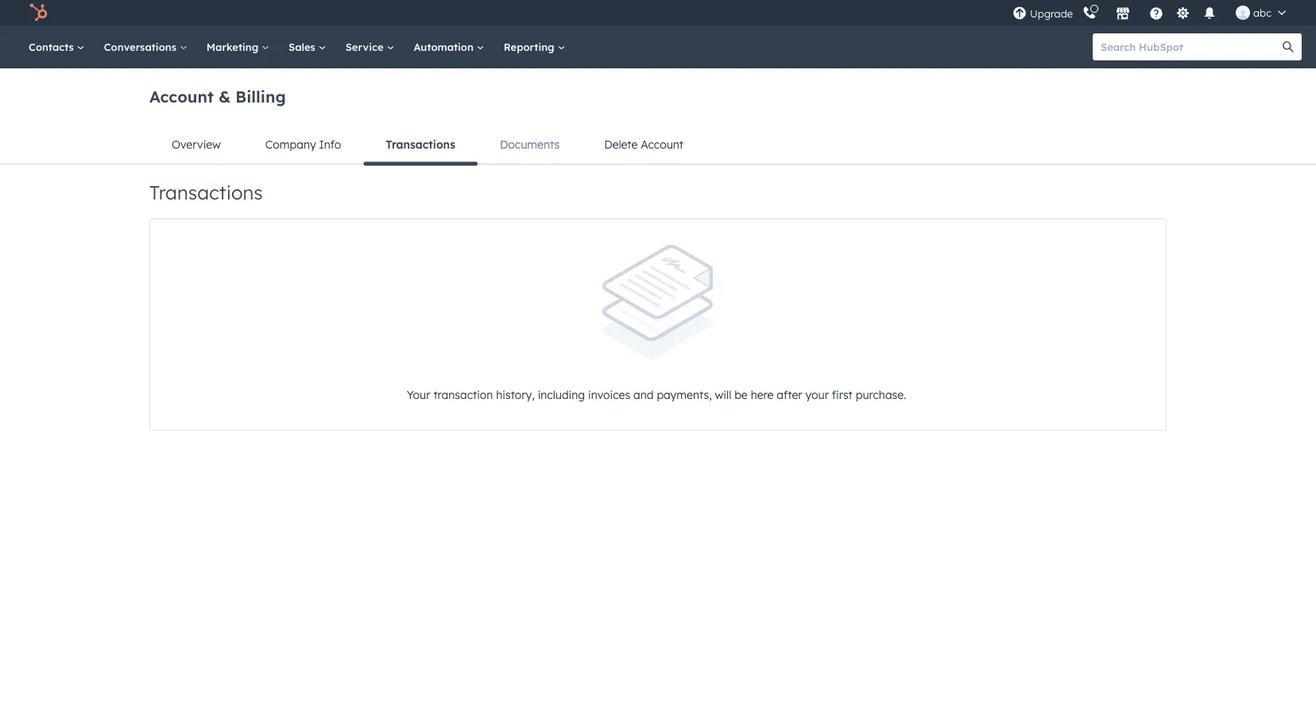 Task type: vqa. For each thing, say whether or not it's contained in the screenshot.
Create at the top right of page
no



Task type: describe. For each thing, give the bounding box(es) containing it.
notifications button
[[1196, 0, 1223, 25]]

help button
[[1143, 0, 1170, 25]]

will
[[715, 388, 731, 402]]

marketing link
[[197, 25, 279, 68]]

payments,
[[657, 388, 712, 402]]

upgrade image
[[1013, 7, 1027, 21]]

calling icon image
[[1083, 6, 1097, 20]]

your
[[805, 388, 829, 402]]

be
[[735, 388, 748, 402]]

your
[[407, 388, 430, 402]]

page section element
[[111, 68, 1205, 166]]

delete account link
[[582, 126, 706, 164]]

marketplaces button
[[1106, 0, 1140, 25]]

settings link
[[1173, 4, 1193, 21]]

marketing
[[206, 40, 262, 53]]

search image
[[1283, 41, 1294, 52]]

gary orlando image
[[1236, 6, 1250, 20]]

help image
[[1149, 7, 1164, 21]]

contacts link
[[19, 25, 94, 68]]

automation
[[414, 40, 477, 53]]

sales
[[289, 40, 318, 53]]

menu containing abc
[[1011, 0, 1297, 25]]

documents link
[[478, 126, 582, 164]]

company
[[265, 138, 316, 151]]

documents
[[500, 138, 560, 151]]

delete
[[604, 138, 638, 151]]

company info link
[[243, 126, 363, 164]]

Search HubSpot search field
[[1093, 33, 1288, 60]]

delete account
[[604, 138, 684, 151]]

upgrade
[[1030, 7, 1073, 20]]

here
[[751, 388, 774, 402]]



Task type: locate. For each thing, give the bounding box(es) containing it.
1 horizontal spatial transactions
[[386, 138, 455, 151]]

reporting
[[504, 40, 558, 53]]

info
[[319, 138, 341, 151]]

1 horizontal spatial account
[[641, 138, 684, 151]]

settings image
[[1176, 7, 1190, 21]]

navigation containing overview
[[149, 126, 1167, 166]]

calling icon button
[[1076, 2, 1103, 23]]

purchase.
[[856, 388, 906, 402]]

overview
[[172, 138, 221, 151]]

navigation inside 'page section' 'element'
[[149, 126, 1167, 166]]

sales link
[[279, 25, 336, 68]]

search button
[[1275, 33, 1302, 60]]

1 vertical spatial account
[[641, 138, 684, 151]]

navigation
[[149, 126, 1167, 166]]

abc
[[1253, 6, 1272, 19]]

transactions inside 'page section' 'element'
[[386, 138, 455, 151]]

history,
[[496, 388, 535, 402]]

and
[[633, 388, 654, 402]]

after
[[777, 388, 802, 402]]

0 vertical spatial transactions
[[386, 138, 455, 151]]

account
[[149, 86, 214, 106], [641, 138, 684, 151]]

billing
[[236, 86, 286, 106]]

1 vertical spatial transactions
[[149, 180, 263, 204]]

menu
[[1011, 0, 1297, 25]]

transaction
[[433, 388, 493, 402]]

conversations link
[[94, 25, 197, 68]]

automation link
[[404, 25, 494, 68]]

reporting link
[[494, 25, 575, 68]]

transactions
[[386, 138, 455, 151], [149, 180, 263, 204]]

account & billing
[[149, 86, 286, 106]]

your transaction history, including invoices and payments, will be here after your first purchase.
[[407, 388, 906, 402]]

account left &
[[149, 86, 214, 106]]

contacts
[[29, 40, 77, 53]]

transactions link
[[363, 126, 478, 166]]

service link
[[336, 25, 404, 68]]

hubspot link
[[19, 3, 60, 22]]

invoices
[[588, 388, 630, 402]]

account inside the delete account link
[[641, 138, 684, 151]]

first
[[832, 388, 853, 402]]

service
[[345, 40, 387, 53]]

0 vertical spatial account
[[149, 86, 214, 106]]

&
[[219, 86, 231, 106]]

company info
[[265, 138, 341, 151]]

0 horizontal spatial account
[[149, 86, 214, 106]]

account right delete
[[641, 138, 684, 151]]

0 horizontal spatial transactions
[[149, 180, 263, 204]]

notifications image
[[1203, 7, 1217, 21]]

marketplaces image
[[1116, 7, 1130, 21]]

abc button
[[1226, 0, 1296, 25]]

including
[[538, 388, 585, 402]]

overview link
[[149, 126, 243, 164]]

conversations
[[104, 40, 179, 53]]

hubspot image
[[29, 3, 48, 22]]



